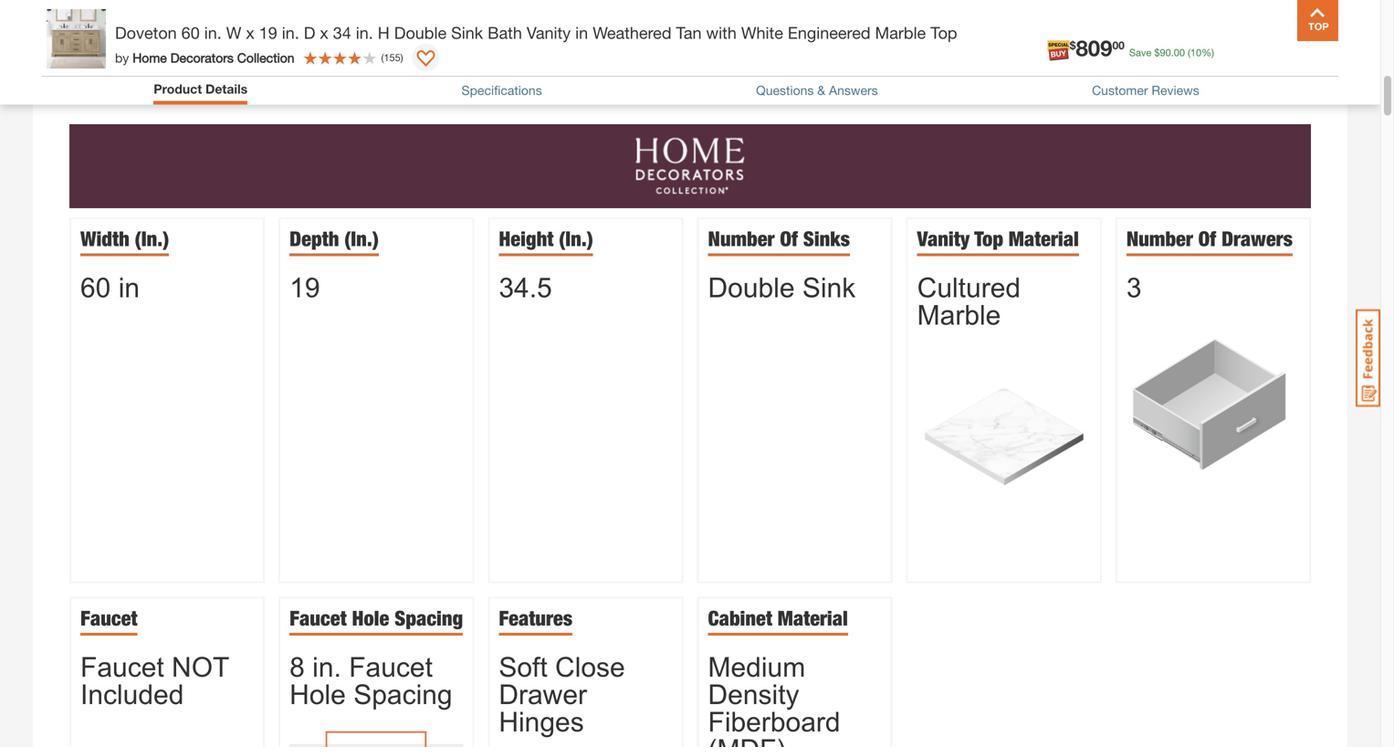 Task type: locate. For each thing, give the bounding box(es) containing it.
diy button
[[1121, 22, 1179, 66]]

details left 60
[[109, 41, 163, 61]]

$
[[1070, 39, 1076, 52], [1155, 47, 1160, 58]]

1 vertical spatial product details
[[154, 81, 248, 96]]

What can we help you find today? search field
[[395, 25, 897, 63]]

product details button
[[33, 14, 1348, 87], [154, 81, 248, 100], [154, 81, 248, 96]]

155
[[384, 52, 401, 63]]

top
[[931, 23, 958, 42]]

save $ 90 . 00 ( 10 %)
[[1130, 47, 1215, 58]]

1 horizontal spatial (
[[1188, 47, 1191, 58]]

0 horizontal spatial product
[[42, 41, 104, 61]]

w
[[226, 23, 241, 42]]

2 horizontal spatial in.
[[356, 23, 373, 42]]

tan
[[676, 23, 702, 42]]

2 x from the left
[[320, 23, 329, 42]]

0 horizontal spatial details
[[109, 41, 163, 61]]

0 horizontal spatial 00
[[1113, 39, 1125, 52]]

0 horizontal spatial in.
[[204, 23, 222, 42]]

90
[[1160, 47, 1171, 58]]

0 vertical spatial product details
[[42, 41, 163, 61]]

1 vertical spatial product
[[154, 81, 202, 96]]

10pm
[[233, 35, 273, 53]]

00
[[1113, 39, 1125, 52], [1174, 47, 1185, 58]]

questions & answers
[[756, 83, 878, 98]]

(
[[1188, 47, 1191, 58], [381, 52, 384, 63]]

reviews
[[1152, 83, 1200, 98]]

1 horizontal spatial in.
[[282, 23, 299, 42]]

00 left the save
[[1113, 39, 1125, 52]]

2 in. from the left
[[282, 23, 299, 42]]

services button
[[1040, 22, 1099, 66]]

x
[[246, 23, 255, 42], [320, 23, 329, 42]]

in.
[[204, 23, 222, 42], [282, 23, 299, 42], [356, 23, 373, 42]]

specifications button
[[462, 83, 542, 98], [462, 83, 542, 98]]

( right .
[[1188, 47, 1191, 58]]

( left )
[[381, 52, 384, 63]]

bath
[[488, 23, 522, 42]]

details down 'by home decorators collection'
[[205, 81, 248, 96]]

92128
[[321, 35, 361, 53]]

60
[[181, 23, 200, 42]]

0 horizontal spatial x
[[246, 23, 255, 42]]

0 horizontal spatial $
[[1070, 39, 1076, 52]]

weathered
[[593, 23, 672, 42]]

product
[[42, 41, 104, 61], [154, 81, 202, 96]]

customer reviews button
[[1092, 83, 1200, 98], [1092, 83, 1200, 98]]

questions
[[756, 83, 814, 98]]

h
[[378, 23, 390, 42]]

in. left 'w'
[[204, 23, 222, 42]]

customer reviews
[[1092, 83, 1200, 98]]

x right 'w'
[[246, 23, 255, 42]]

in
[[576, 23, 588, 42]]

marble
[[875, 23, 926, 42]]

809
[[1076, 35, 1113, 61]]

questions & answers button
[[756, 83, 878, 98], [756, 83, 878, 98]]

click to redirect to view my cart page image
[[1291, 22, 1313, 44]]

19
[[259, 23, 277, 42]]

1 vertical spatial details
[[205, 81, 248, 96]]

product down decorators
[[154, 81, 202, 96]]

in. left d
[[282, 23, 299, 42]]

product details
[[42, 41, 163, 61], [154, 81, 248, 96]]

$ 809 00
[[1070, 35, 1125, 61]]

1 horizontal spatial x
[[320, 23, 329, 42]]

product left by
[[42, 41, 104, 61]]

00 right 90
[[1174, 47, 1185, 58]]

home
[[133, 50, 167, 65]]

in. left h
[[356, 23, 373, 42]]

details
[[109, 41, 163, 61], [205, 81, 248, 96]]

product image image
[[47, 9, 106, 68]]

customer
[[1092, 83, 1148, 98]]

)
[[401, 52, 403, 63]]

x right d
[[320, 23, 329, 42]]



Task type: describe. For each thing, give the bounding box(es) containing it.
white
[[741, 23, 783, 42]]

collection
[[237, 50, 295, 65]]

0 vertical spatial details
[[109, 41, 163, 61]]

1 horizontal spatial 00
[[1174, 47, 1185, 58]]

$ inside $ 809 00
[[1070, 39, 1076, 52]]

&
[[818, 83, 826, 98]]

1 horizontal spatial details
[[205, 81, 248, 96]]

92128 button
[[299, 35, 362, 53]]

34
[[333, 23, 351, 42]]

1 in. from the left
[[204, 23, 222, 42]]

decorators
[[170, 50, 234, 65]]

00 inside $ 809 00
[[1113, 39, 1125, 52]]

double
[[394, 23, 447, 42]]

1 horizontal spatial product
[[154, 81, 202, 96]]

specifications
[[462, 83, 542, 98]]

( 155 )
[[381, 52, 403, 63]]

0 vertical spatial product
[[42, 41, 104, 61]]

diy
[[1138, 48, 1162, 65]]

mtn
[[201, 35, 226, 53]]

10
[[1191, 47, 1202, 58]]

%)
[[1202, 47, 1215, 58]]

display image
[[417, 50, 435, 68]]

with
[[706, 23, 737, 42]]

vanity
[[527, 23, 571, 42]]

carmel
[[150, 35, 197, 53]]

d
[[304, 23, 315, 42]]

.
[[1171, 47, 1174, 58]]

engineered
[[788, 23, 871, 42]]

0 horizontal spatial (
[[381, 52, 384, 63]]

3 in. from the left
[[356, 23, 373, 42]]

the home depot logo image
[[47, 15, 106, 73]]

services
[[1042, 48, 1097, 65]]

doveton 60 in. w x 19 in. d x 34 in. h double sink bath vanity in weathered tan with white engineered marble top
[[115, 23, 958, 42]]

by
[[115, 50, 129, 65]]

1 horizontal spatial $
[[1155, 47, 1160, 58]]

doveton
[[115, 23, 177, 42]]

save
[[1130, 47, 1152, 58]]

feedback link image
[[1356, 309, 1381, 407]]

me
[[1220, 48, 1240, 65]]

answers
[[829, 83, 878, 98]]

me button
[[1201, 22, 1259, 66]]

carmel mtn 10pm
[[150, 35, 273, 53]]

by home decorators collection
[[115, 50, 295, 65]]

1 x from the left
[[246, 23, 255, 42]]

top button
[[1298, 0, 1339, 41]]

sink
[[451, 23, 483, 42]]



Task type: vqa. For each thing, say whether or not it's contained in the screenshot.
the leftmost your
no



